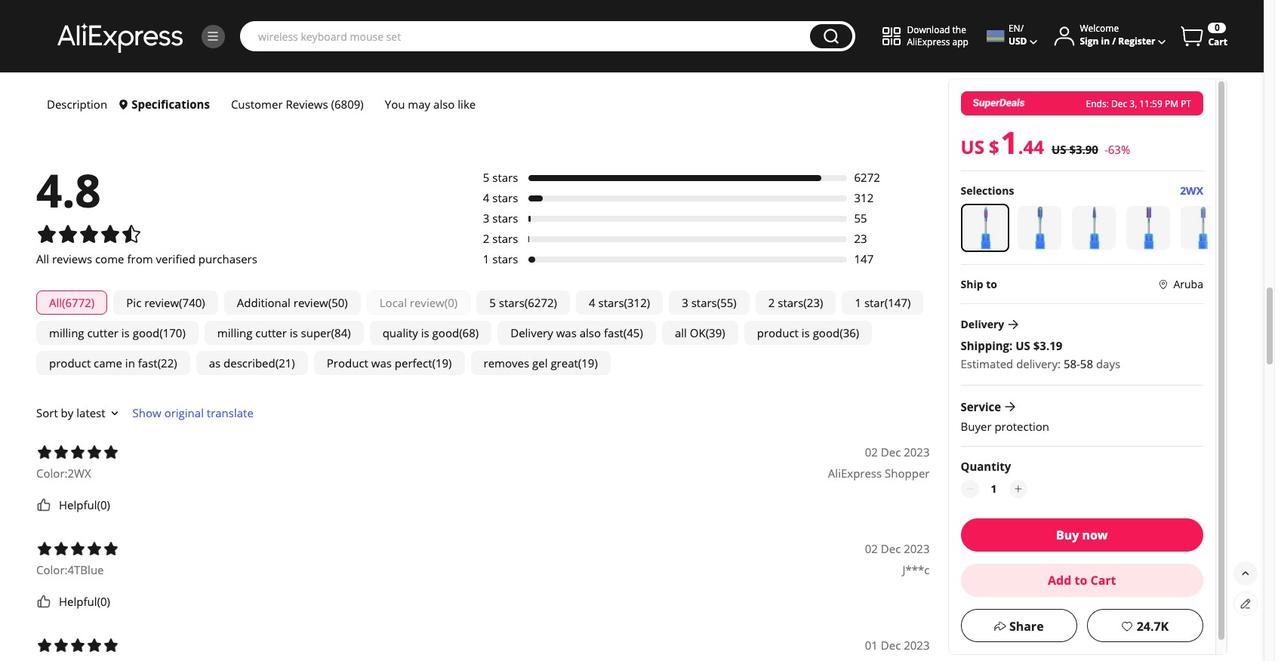 Task type: locate. For each thing, give the bounding box(es) containing it.
0 horizontal spatial 23
[[807, 295, 820, 310]]

0 vertical spatial product
[[757, 326, 799, 341]]

all left reviews
[[36, 252, 49, 267]]

02 dec 2023 up j***c on the bottom right of the page
[[865, 541, 930, 557]]

$3.90
[[1069, 142, 1098, 157]]

delivery up shipping:
[[961, 317, 1004, 332]]

36
[[843, 326, 856, 341]]

5 for 5 stars ( 6272 )
[[489, 295, 496, 310]]

1 horizontal spatial milling
[[217, 326, 252, 341]]

0 vertical spatial 02
[[865, 445, 878, 460]]

stars up delivery was also fast ( 45 )
[[598, 295, 624, 310]]

2 for 2 stars
[[483, 231, 489, 246]]

5 stars
[[483, 170, 518, 185]]

1 horizontal spatial 19
[[581, 356, 594, 371]]

aliexpress left the app
[[907, 35, 950, 48]]

is right quality
[[421, 326, 429, 341]]

1 horizontal spatial 55
[[854, 211, 867, 226]]

in right came
[[125, 356, 135, 371]]

1 02 dec 2023 from the top
[[865, 445, 930, 460]]

1 vertical spatial aliexpress
[[828, 466, 882, 481]]

0 horizontal spatial cart
[[1090, 572, 1116, 589]]

02 dec 2023
[[865, 445, 930, 460], [865, 541, 930, 557]]

3 review from the left
[[410, 295, 444, 310]]

1 horizontal spatial 147
[[888, 295, 907, 310]]

01
[[865, 638, 878, 653]]

0 vertical spatial helpful ( 0 )
[[59, 498, 110, 513]]

1
[[1001, 122, 1018, 163], [483, 252, 489, 267], [855, 295, 861, 310]]

ship
[[961, 277, 983, 291]]

review for additional review
[[294, 295, 328, 310]]

0 vertical spatial all
[[36, 252, 49, 267]]

to inside button
[[1075, 572, 1087, 589]]

is down 2 stars ( 23 )
[[802, 326, 810, 341]]

1 horizontal spatial was
[[556, 326, 577, 341]]

0 horizontal spatial 147
[[854, 252, 874, 267]]

all left 6772
[[49, 295, 62, 310]]

us left $3.90
[[1052, 142, 1066, 157]]

1 vertical spatial 6272
[[528, 295, 554, 310]]

3 down 4 stars
[[483, 211, 489, 226]]

was for delivery
[[556, 326, 577, 341]]

5
[[483, 170, 489, 185], [489, 295, 496, 310]]

19 right "great"
[[581, 356, 594, 371]]

1 horizontal spatial 2
[[768, 295, 775, 310]]

1 vertical spatial 23
[[807, 295, 820, 310]]

fast
[[604, 326, 623, 341], [138, 356, 158, 371]]

product left came
[[49, 356, 91, 371]]

1 horizontal spatial us
[[1016, 338, 1030, 353]]

1 2023 from the top
[[904, 445, 930, 460]]

2 review from the left
[[294, 295, 328, 310]]

2 helpful from the top
[[59, 594, 97, 609]]

1 horizontal spatial in
[[1101, 35, 1110, 48]]

1 vertical spatial to
[[1075, 572, 1087, 589]]

1 horizontal spatial review
[[294, 295, 328, 310]]

2 up the product is good ( 36 ) on the right of the page
[[768, 295, 775, 310]]

0 horizontal spatial cutter
[[87, 326, 118, 341]]

2023 for j***c
[[904, 541, 930, 557]]

2 horizontal spatial 1
[[1001, 122, 1018, 163]]

review up quality is good ( 68 )
[[410, 295, 444, 310]]

1 right $
[[1001, 122, 1018, 163]]

stars for 2 stars
[[492, 231, 518, 246]]

pic review ( 740 )
[[126, 295, 205, 310]]

cutter down the additional
[[255, 326, 287, 341]]

2 19 from the left
[[581, 356, 594, 371]]

cutter
[[87, 326, 118, 341], [255, 326, 287, 341]]

0 vertical spatial 55
[[854, 211, 867, 226]]

0 horizontal spatial delivery
[[510, 326, 553, 341]]

0 vertical spatial 3
[[483, 211, 489, 226]]

helpful down "color:2wx"
[[59, 498, 97, 513]]

1 left star
[[855, 295, 861, 310]]

None button
[[810, 24, 853, 48]]

1 down 2 stars
[[483, 252, 489, 267]]

description
[[47, 97, 107, 112]]

selections
[[961, 183, 1014, 198]]

us left $
[[961, 134, 984, 159]]

2 milling from the left
[[217, 326, 252, 341]]

delivery was also fast ( 45 )
[[510, 326, 643, 341]]

19 right perfect
[[436, 356, 448, 371]]

share
[[1009, 618, 1044, 635]]

2 02 dec 2023 from the top
[[865, 541, 930, 557]]

5 up 4 stars
[[483, 170, 489, 185]]

1 review from the left
[[144, 295, 179, 310]]

additional review ( 50 )
[[237, 295, 348, 310]]

0 horizontal spatial to
[[986, 277, 997, 291]]

good
[[133, 326, 159, 341], [432, 326, 459, 341], [813, 326, 840, 341]]

1 vertical spatial product
[[49, 356, 91, 371]]

all reviews come from verified purchasers
[[36, 252, 257, 267]]

cutter up came
[[87, 326, 118, 341]]

2023 up shopper
[[904, 445, 930, 460]]

stars for 3 stars ( 55 )
[[691, 295, 717, 310]]

is down pic
[[121, 326, 130, 341]]

specifications
[[131, 97, 210, 112]]

2 2023 from the top
[[904, 541, 930, 557]]

1 02 from the top
[[865, 445, 878, 460]]

fast left 45
[[604, 326, 623, 341]]

1 vertical spatial fast
[[138, 356, 158, 371]]

all ok ( 39 )
[[675, 326, 725, 341]]

1 vertical spatial cart
[[1090, 572, 1116, 589]]

1 vertical spatial 55
[[720, 295, 733, 310]]

1 for 1 stars
[[483, 252, 489, 267]]

1 vertical spatial 2
[[768, 295, 775, 310]]

product
[[757, 326, 799, 341], [49, 356, 91, 371]]

stars for 2 stars ( 23 )
[[778, 295, 804, 310]]

4 up delivery was also fast ( 45 )
[[589, 295, 595, 310]]

1 milling from the left
[[49, 326, 84, 341]]

welcome
[[1080, 22, 1119, 35]]

delivery up "gel"
[[510, 326, 553, 341]]

147 up star
[[854, 252, 874, 267]]

)
[[91, 295, 95, 310], [202, 295, 205, 310], [345, 295, 348, 310], [454, 295, 458, 310], [554, 295, 557, 310], [647, 295, 650, 310], [733, 295, 737, 310], [820, 295, 823, 310], [907, 295, 911, 310], [182, 326, 186, 341], [347, 326, 351, 341], [475, 326, 479, 341], [640, 326, 643, 341], [722, 326, 725, 341], [856, 326, 859, 341], [174, 356, 177, 371], [292, 356, 295, 371], [448, 356, 452, 371], [594, 356, 598, 371], [107, 498, 110, 513], [107, 594, 110, 609]]

3 good from the left
[[813, 326, 840, 341]]

02 dec 2023 up shopper
[[865, 445, 930, 460]]

described
[[224, 356, 275, 371]]

1 horizontal spatial 3
[[682, 295, 688, 310]]

0 horizontal spatial review
[[144, 295, 179, 310]]

1 vertical spatial was
[[371, 356, 392, 371]]

all for all ( 6772 )
[[49, 295, 62, 310]]

1 horizontal spatial to
[[1075, 572, 1087, 589]]

1 cutter from the left
[[87, 326, 118, 341]]

wireless keyboard mouse set text field
[[251, 29, 803, 44]]

quantity
[[961, 459, 1011, 474]]

1 horizontal spatial fast
[[604, 326, 623, 341]]

in right sign
[[1101, 35, 1110, 48]]

0 vertical spatial to
[[986, 277, 997, 291]]

2 vertical spatial 1
[[855, 295, 861, 310]]

buy
[[1056, 527, 1079, 544]]

show
[[133, 406, 161, 421]]

us
[[961, 134, 984, 159], [1052, 142, 1066, 157], [1016, 338, 1030, 353]]

2 horizontal spatial review
[[410, 295, 444, 310]]

1 vertical spatial 2023
[[904, 541, 930, 557]]

to right ship
[[986, 277, 997, 291]]

2023 right 01 at the bottom right of page
[[904, 638, 930, 653]]

usd
[[1009, 35, 1027, 48]]

stars up the product is good ( 36 ) on the right of the page
[[778, 295, 804, 310]]

milling down all ( 6772 )
[[49, 326, 84, 341]]

0 horizontal spatial 55
[[720, 295, 733, 310]]

stars down 1 stars
[[499, 295, 525, 310]]

2 02 from the top
[[865, 541, 878, 557]]

also down 4 stars ( 312 )
[[580, 326, 601, 341]]

us inside shipping: us $3.19 estimated delivery: 58-58 days
[[1016, 338, 1030, 353]]

app
[[952, 35, 969, 48]]

good for product is good
[[813, 326, 840, 341]]

color:4tblue
[[36, 563, 104, 578]]

3,
[[1130, 97, 1137, 110]]

sign in / register
[[1080, 35, 1155, 48]]

0 horizontal spatial was
[[371, 356, 392, 371]]

1 vertical spatial 147
[[888, 295, 907, 310]]

$
[[989, 134, 999, 159]]

1 vertical spatial all
[[49, 295, 62, 310]]

4
[[1023, 134, 1034, 159], [1034, 134, 1044, 159], [483, 190, 489, 205], [589, 295, 595, 310]]

1 helpful from the top
[[59, 498, 97, 513]]

1 19 from the left
[[436, 356, 448, 371]]

(
[[62, 295, 65, 310], [179, 295, 182, 310], [328, 295, 332, 310], [444, 295, 448, 310], [525, 295, 528, 310], [624, 295, 627, 310], [717, 295, 720, 310], [804, 295, 807, 310], [885, 295, 888, 310], [159, 326, 163, 341], [331, 326, 334, 341], [459, 326, 462, 341], [623, 326, 627, 341], [706, 326, 709, 341], [840, 326, 843, 341], [158, 356, 161, 371], [275, 356, 279, 371], [432, 356, 436, 371], [578, 356, 581, 371], [97, 498, 100, 513], [97, 594, 100, 609]]

1 vertical spatial helpful ( 0 )
[[59, 594, 110, 609]]

1 vertical spatial 312
[[627, 295, 647, 310]]

0 vertical spatial 2
[[483, 231, 489, 246]]

stars for 1 stars
[[492, 252, 518, 267]]

147 right star
[[888, 295, 907, 310]]

as described ( 21 )
[[209, 356, 295, 371]]

0 horizontal spatial 3
[[483, 211, 489, 226]]

2 for 2 stars ( 23 )
[[768, 295, 775, 310]]

1 horizontal spatial good
[[432, 326, 459, 341]]

good left 68
[[432, 326, 459, 341]]

2
[[483, 231, 489, 246], [768, 295, 775, 310]]

2 vertical spatial 2023
[[904, 638, 930, 653]]

customer reviews (6809)
[[231, 97, 364, 112]]

0 vertical spatial 147
[[854, 252, 874, 267]]

en /
[[1009, 22, 1024, 35]]

fast left 22
[[138, 356, 158, 371]]

review for pic review
[[144, 295, 179, 310]]

0 horizontal spatial product
[[49, 356, 91, 371]]

3 2023 from the top
[[904, 638, 930, 653]]

stars for 4 stars ( 312 )
[[598, 295, 624, 310]]

0 vertical spatial fast
[[604, 326, 623, 341]]

23 up the product is good ( 36 ) on the right of the page
[[807, 295, 820, 310]]

2 horizontal spatial good
[[813, 326, 840, 341]]

2 good from the left
[[432, 326, 459, 341]]

0 horizontal spatial milling
[[49, 326, 84, 341]]

good left 36
[[813, 326, 840, 341]]

removes
[[484, 356, 529, 371]]

milling
[[49, 326, 84, 341], [217, 326, 252, 341]]

cart
[[1208, 35, 1228, 48], [1090, 572, 1116, 589]]

45
[[627, 326, 640, 341]]

product
[[327, 356, 368, 371]]

removes gel great ( 19 )
[[484, 356, 598, 371]]

was up "great"
[[556, 326, 577, 341]]

55
[[854, 211, 867, 226], [720, 295, 733, 310]]

24.7k
[[1137, 618, 1169, 635]]

1 horizontal spatial cutter
[[255, 326, 287, 341]]

0 horizontal spatial 1
[[483, 252, 489, 267]]

1 helpful ( 0 ) from the top
[[59, 498, 110, 513]]

0 vertical spatial was
[[556, 326, 577, 341]]

dec
[[1111, 97, 1127, 110], [881, 445, 901, 460], [881, 541, 901, 557], [881, 638, 901, 653]]

helpful ( 0 ) down color:4tblue
[[59, 594, 110, 609]]

review right pic
[[144, 295, 179, 310]]

to right add at the right of page
[[1075, 572, 1087, 589]]

0 vertical spatial in
[[1101, 35, 1110, 48]]

23 up star
[[854, 231, 867, 246]]

stars up 4 stars
[[492, 170, 518, 185]]

1 horizontal spatial 23
[[854, 231, 867, 246]]

review left 50
[[294, 295, 328, 310]]

fast for delivery was also fast
[[604, 326, 623, 341]]

4 is from the left
[[802, 326, 810, 341]]

1 horizontal spatial 1
[[855, 295, 861, 310]]

1 horizontal spatial also
[[580, 326, 601, 341]]

pt
[[1181, 97, 1191, 110]]

0 horizontal spatial 19
[[436, 356, 448, 371]]

50
[[332, 295, 345, 310]]

02
[[865, 445, 878, 460], [865, 541, 878, 557]]

1 horizontal spatial cart
[[1208, 35, 1228, 48]]

product down 2 stars ( 23 )
[[757, 326, 799, 341]]

milling up described
[[217, 326, 252, 341]]

stars down 3 stars
[[492, 231, 518, 246]]

great
[[551, 356, 578, 371]]

1 horizontal spatial 312
[[854, 190, 874, 205]]

1 vertical spatial helpful
[[59, 594, 97, 609]]

was for product
[[371, 356, 392, 371]]

buy now
[[1056, 527, 1108, 544]]

0 vertical spatial 02 dec 2023
[[865, 445, 930, 460]]

/
[[1020, 22, 1024, 35], [1112, 35, 1116, 48]]

1 horizontal spatial delivery
[[961, 317, 1004, 332]]

2 stars ( 23 )
[[768, 295, 823, 310]]

add
[[1048, 572, 1071, 589]]

0 vertical spatial 23
[[854, 231, 867, 246]]

0 horizontal spatial also
[[433, 97, 455, 112]]

2 helpful ( 0 ) from the top
[[59, 594, 110, 609]]

3 up the all
[[682, 295, 688, 310]]

2023 up j***c on the bottom right of the page
[[904, 541, 930, 557]]

1 horizontal spatial product
[[757, 326, 799, 341]]

delivery
[[961, 317, 1004, 332], [510, 326, 553, 341]]

was left perfect
[[371, 356, 392, 371]]

helpful down color:4tblue
[[59, 594, 97, 609]]

good left the 170 on the left of page
[[133, 326, 159, 341]]

sign
[[1080, 35, 1099, 48]]

0 vertical spatial 5
[[483, 170, 489, 185]]

(6809)
[[331, 97, 364, 112]]

add to cart
[[1048, 572, 1116, 589]]

0 vertical spatial also
[[433, 97, 455, 112]]

0 vertical spatial 2023
[[904, 445, 930, 460]]

is left super
[[290, 326, 298, 341]]

all
[[36, 252, 49, 267], [49, 295, 62, 310]]

stars down 2 stars
[[492, 252, 518, 267]]

3
[[483, 211, 489, 226], [682, 295, 688, 310]]

milling cutter is super ( 84 )
[[217, 326, 351, 341]]

stars
[[492, 170, 518, 185], [492, 190, 518, 205], [492, 211, 518, 226], [492, 231, 518, 246], [492, 252, 518, 267], [499, 295, 525, 310], [598, 295, 624, 310], [691, 295, 717, 310], [778, 295, 804, 310]]

aliexpress
[[907, 35, 950, 48], [828, 466, 882, 481]]

1 horizontal spatial 6272
[[854, 170, 880, 185]]

1 horizontal spatial aliexpress
[[907, 35, 950, 48]]

milling for milling cutter is good ( 170 )
[[49, 326, 84, 341]]

312
[[854, 190, 874, 205], [627, 295, 647, 310]]

1 is from the left
[[121, 326, 130, 341]]

1 vertical spatial 02
[[865, 541, 878, 557]]

1 vertical spatial in
[[125, 356, 135, 371]]

0 horizontal spatial 2
[[483, 231, 489, 246]]

1 vertical spatial 3
[[682, 295, 688, 310]]

helpful ( 0 ) down "color:2wx"
[[59, 498, 110, 513]]

0 vertical spatial aliexpress
[[907, 35, 950, 48]]

/ right the the
[[1020, 22, 1024, 35]]

19 for great
[[581, 356, 594, 371]]

aliexpress left shopper
[[828, 466, 882, 481]]

None text field
[[982, 480, 1006, 498]]

stars up all ok ( 39 )
[[691, 295, 717, 310]]

stars for 5 stars ( 6272 )
[[499, 295, 525, 310]]

5 down 1 stars
[[489, 295, 496, 310]]

delivery for delivery
[[961, 317, 1004, 332]]

also left like
[[433, 97, 455, 112]]

0 cart
[[1208, 21, 1228, 48]]

stars down 4 stars
[[492, 211, 518, 226]]

is
[[121, 326, 130, 341], [290, 326, 298, 341], [421, 326, 429, 341], [802, 326, 810, 341]]

2 down 3 stars
[[483, 231, 489, 246]]

1 vertical spatial 02 dec 2023
[[865, 541, 930, 557]]

0
[[1215, 21, 1220, 34], [448, 295, 454, 310], [100, 498, 107, 513], [100, 594, 107, 609]]

stars down 5 stars
[[492, 190, 518, 205]]

available
[[1015, 504, 1059, 519]]

58-
[[1064, 357, 1080, 372]]

1 vertical spatial also
[[580, 326, 601, 341]]

/ left register
[[1112, 35, 1116, 48]]

0 horizontal spatial 6272
[[528, 295, 554, 310]]

3 is from the left
[[421, 326, 429, 341]]

us up delivery:
[[1016, 338, 1030, 353]]

0 horizontal spatial fast
[[138, 356, 158, 371]]

pic
[[126, 295, 141, 310]]

0 horizontal spatial aliexpress
[[828, 466, 882, 481]]

shopper
[[885, 466, 930, 481]]

also
[[433, 97, 455, 112], [580, 326, 601, 341]]

0 horizontal spatial good
[[133, 326, 159, 341]]

1 vertical spatial 5
[[489, 295, 496, 310]]

0 vertical spatial helpful
[[59, 498, 97, 513]]

2 cutter from the left
[[255, 326, 287, 341]]

stars for 4 stars
[[492, 190, 518, 205]]

5 stars ( 6272 )
[[489, 295, 557, 310]]

1 vertical spatial 1
[[483, 252, 489, 267]]



Task type: vqa. For each thing, say whether or not it's contained in the screenshot.


Task type: describe. For each thing, give the bounding box(es) containing it.
quality is good ( 68 )
[[383, 326, 479, 341]]

3 for 3 stars
[[483, 211, 489, 226]]

84
[[334, 326, 347, 341]]

all
[[675, 326, 687, 341]]

j***c
[[903, 563, 930, 578]]

color:2wx
[[36, 466, 91, 481]]

0 vertical spatial 6272
[[854, 170, 880, 185]]

0 horizontal spatial us
[[961, 134, 984, 159]]

you
[[385, 97, 405, 112]]

63%
[[1108, 142, 1130, 157]]

you may also like link
[[374, 90, 489, 119]]

good for quality is good
[[432, 326, 459, 341]]

quality
[[383, 326, 418, 341]]

sort by latest
[[36, 406, 105, 421]]

show original translate
[[133, 406, 254, 421]]

2 horizontal spatial us
[[1052, 142, 1066, 157]]

super
[[301, 326, 331, 341]]

the
[[952, 23, 966, 36]]

like
[[458, 97, 476, 112]]

01 dec 2023
[[865, 638, 930, 653]]

star
[[864, 295, 885, 310]]

us $ 1 . 4 4 us $3.90 -63%
[[961, 122, 1130, 163]]

21
[[279, 356, 292, 371]]

gel
[[532, 356, 548, 371]]

reviews
[[286, 97, 328, 112]]

buyer protection
[[961, 419, 1049, 434]]

1 horizontal spatial /
[[1112, 35, 1116, 48]]

helpful for color:2wx
[[59, 498, 97, 513]]

3 stars
[[483, 211, 518, 226]]

0 vertical spatial 1
[[1001, 122, 1018, 163]]

cutter for good
[[87, 326, 118, 341]]

4 down 5 stars
[[483, 190, 489, 205]]

2023 for aliexpress shopper
[[904, 445, 930, 460]]

02 dec 2023 for j***c
[[865, 541, 930, 557]]

pieces
[[982, 504, 1013, 519]]

specifications link
[[118, 90, 220, 119]]

cart inside button
[[1090, 572, 1116, 589]]

local
[[380, 295, 407, 310]]

come
[[95, 252, 124, 267]]

delivery for delivery was also fast ( 45 )
[[510, 326, 553, 341]]

pm
[[1165, 97, 1178, 110]]

helpful ( 0 ) for color:2wx
[[59, 498, 110, 513]]

aliexpress shopper
[[828, 466, 930, 481]]

register
[[1118, 35, 1155, 48]]

protection
[[995, 419, 1049, 434]]

customer
[[231, 97, 283, 112]]

11:59
[[1139, 97, 1162, 110]]

3 for 3 stars ( 55 )
[[682, 295, 688, 310]]

purchasers
[[198, 252, 257, 267]]

helpful for color:4tblue
[[59, 594, 97, 609]]

perfect
[[395, 356, 432, 371]]

5 for 5 stars
[[483, 170, 489, 185]]

3 stars ( 55 )
[[682, 295, 737, 310]]

now
[[1082, 527, 1108, 544]]

product is good ( 36 )
[[757, 326, 859, 341]]

4 right "." at the right top
[[1034, 134, 1044, 159]]

0 horizontal spatial in
[[125, 356, 135, 371]]

1 good from the left
[[133, 326, 159, 341]]

-
[[1104, 142, 1108, 157]]

.
[[1018, 134, 1023, 159]]

0 vertical spatial cart
[[1208, 35, 1228, 48]]

download
[[907, 23, 950, 36]]

delivery:
[[1016, 357, 1061, 372]]

description link
[[36, 90, 118, 119]]

product for product came in fast ( 22 )
[[49, 356, 91, 371]]

buyer
[[961, 419, 992, 434]]

0 vertical spatial 312
[[854, 190, 874, 205]]

1 star ( 147 )
[[855, 295, 911, 310]]

estimated
[[961, 357, 1013, 372]]

740
[[182, 295, 202, 310]]

milling cutter is good ( 170 )
[[49, 326, 186, 341]]

all for all reviews come from verified purchasers
[[36, 252, 49, 267]]

product for product is good ( 36 )
[[757, 326, 799, 341]]

as
[[209, 356, 221, 371]]

4.8
[[36, 159, 101, 221]]

fast for product came in fast
[[138, 356, 158, 371]]

0 inside 0 cart
[[1215, 21, 1220, 34]]

$3.19
[[1033, 338, 1062, 353]]

add to cart button
[[961, 564, 1203, 597]]

2 stars
[[483, 231, 518, 246]]

you may also like
[[385, 97, 479, 112]]

also for was
[[580, 326, 601, 341]]

stars for 5 stars
[[492, 170, 518, 185]]

buy now button
[[961, 519, 1203, 552]]

0 horizontal spatial /
[[1020, 22, 1024, 35]]

helpful ( 0 ) for color:4tblue
[[59, 594, 110, 609]]

download the aliexpress app
[[907, 23, 969, 48]]

6772
[[65, 295, 91, 310]]

sort
[[36, 406, 58, 421]]

ship to
[[961, 277, 997, 291]]

shipping: us $3.19 estimated delivery: 58-58 days
[[961, 338, 1120, 372]]

from
[[127, 252, 153, 267]]

to for ship
[[986, 277, 997, 291]]

reviews
[[52, 252, 92, 267]]

en
[[1009, 22, 1020, 35]]

days
[[1096, 357, 1120, 372]]

2 is from the left
[[290, 326, 298, 341]]

4 stars
[[483, 190, 518, 205]]

to for add
[[1075, 572, 1087, 589]]

4 right $
[[1023, 134, 1034, 159]]

shipping:
[[961, 338, 1013, 353]]

translate
[[207, 406, 254, 421]]

may
[[408, 97, 430, 112]]

product was perfect ( 19 )
[[327, 356, 452, 371]]

0 horizontal spatial 312
[[627, 295, 647, 310]]

02 for j***c
[[865, 541, 878, 557]]

19 for perfect
[[436, 356, 448, 371]]

1sqid_b image
[[206, 29, 220, 43]]

also for may
[[433, 97, 455, 112]]

all ( 6772 )
[[49, 295, 95, 310]]

latest
[[76, 406, 105, 421]]

local review ( 0 )
[[380, 295, 458, 310]]

cutter for super
[[255, 326, 287, 341]]

1 for 1 star ( 147 )
[[855, 295, 861, 310]]

milling for milling cutter is super ( 84 )
[[217, 326, 252, 341]]

ok
[[690, 326, 706, 341]]

came
[[94, 356, 122, 371]]

stars for 3 stars
[[492, 211, 518, 226]]

additional
[[237, 295, 291, 310]]

02 dec 2023 for aliexpress shopper
[[865, 445, 930, 460]]

aliexpress inside download the aliexpress app
[[907, 35, 950, 48]]

by
[[61, 406, 73, 421]]

original
[[164, 406, 204, 421]]

02 for aliexpress shopper
[[865, 445, 878, 460]]



